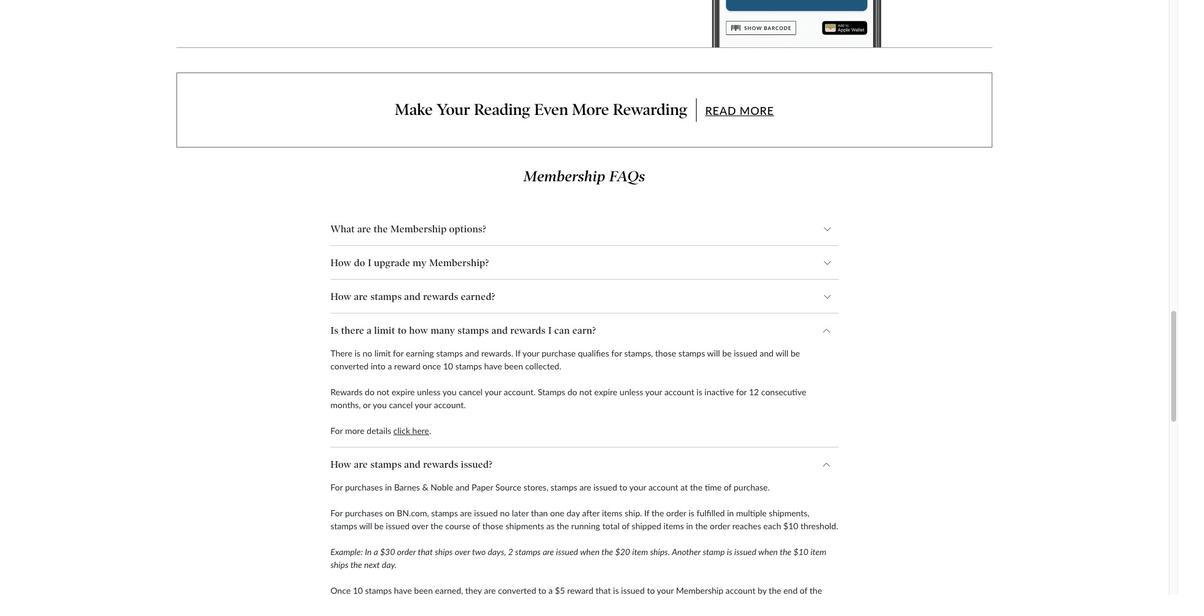 Task type: locate. For each thing, give the bounding box(es) containing it.
stamps right 2
[[515, 547, 541, 557]]

be up "$30"
[[374, 521, 384, 531]]

do for i
[[354, 257, 365, 269]]

items up total
[[602, 508, 622, 518]]

limit up 'into'
[[374, 348, 391, 359]]

you up your account.
[[443, 387, 457, 397]]

1 horizontal spatial item
[[810, 547, 826, 557]]

purchases left 'barnes'
[[345, 482, 383, 493]]

for for for more details click here .
[[330, 426, 343, 436]]

membership up how do i upgrade my membership?
[[390, 223, 447, 235]]

issued down the on
[[386, 521, 410, 531]]

2 horizontal spatial order
[[710, 521, 730, 531]]

a right in
[[374, 547, 378, 557]]

if up shipped
[[644, 508, 649, 518]]

how for how are stamps and rewards issued?
[[330, 459, 352, 470]]

item right $20 on the right of the page
[[632, 547, 648, 557]]

2 vertical spatial order
[[397, 547, 416, 557]]

in up another
[[686, 521, 693, 531]]

are down as
[[543, 547, 554, 557]]

.
[[429, 426, 431, 436]]

the right as
[[557, 521, 569, 531]]

a inside example: in a $30 order that ships over two days, 2 stamps are issued when the $20 item ships. another stamp is issued when the $10 item ships the next day.
[[374, 547, 378, 557]]

click here link
[[393, 426, 429, 436]]

0 vertical spatial for
[[330, 426, 343, 436]]

how inside dropdown button
[[330, 459, 352, 470]]

1 horizontal spatial a
[[374, 547, 378, 557]]

that
[[418, 547, 433, 557]]

1 vertical spatial a
[[388, 361, 392, 372]]

or
[[363, 400, 371, 410]]

1 horizontal spatial ships
[[435, 547, 453, 557]]

running
[[571, 521, 600, 531]]

how inside dropdown button
[[330, 257, 352, 269]]

1 horizontal spatial those
[[655, 348, 676, 359]]

i left upgrade at left top
[[368, 257, 371, 269]]

1 vertical spatial items
[[663, 521, 684, 531]]

0 vertical spatial if
[[515, 348, 521, 359]]

1 vertical spatial if
[[644, 508, 649, 518]]

2 vertical spatial for
[[330, 508, 343, 518]]

unless
[[417, 387, 441, 397], [620, 387, 643, 397]]

0 horizontal spatial order
[[397, 547, 416, 557]]

1 vertical spatial no
[[500, 508, 510, 518]]

2 when from the left
[[758, 547, 778, 557]]

more right read
[[740, 104, 774, 117]]

0 horizontal spatial item
[[632, 547, 648, 557]]

1 expire from the left
[[392, 387, 415, 397]]

is left the inactive on the bottom right of the page
[[697, 387, 702, 397]]

are down more
[[354, 459, 368, 470]]

1 horizontal spatial of
[[622, 521, 629, 531]]

1 horizontal spatial order
[[666, 508, 686, 518]]

do inside dropdown button
[[354, 257, 365, 269]]

0 horizontal spatial of
[[472, 521, 480, 531]]

unless down stamps,
[[620, 387, 643, 397]]

1 vertical spatial to
[[619, 482, 627, 493]]

limit right there
[[374, 325, 395, 336]]

those up days,
[[482, 521, 503, 531]]

3 for from the top
[[330, 508, 343, 518]]

1 vertical spatial i
[[548, 325, 552, 336]]

stamps up the one
[[551, 482, 577, 493]]

item right $10 on the bottom right of page
[[810, 547, 826, 557]]

1 horizontal spatial i
[[548, 325, 552, 336]]

2 horizontal spatial be
[[791, 348, 800, 359]]

1 horizontal spatial over
[[455, 547, 470, 557]]

1 horizontal spatial if
[[644, 508, 649, 518]]

your inside there is no limit for earning stamps and rewards. if your purchase qualifies for stamps, those stamps will be issued and will be converted into a reward once 10 stamps have been collected.
[[523, 348, 540, 359]]

in right the fulfilled
[[727, 508, 734, 518]]

and inside dropdown button
[[492, 325, 508, 336]]

limit inside there is no limit for earning stamps and rewards. if your purchase qualifies for stamps, those stamps will be issued and will be converted into a reward once 10 stamps have been collected.
[[374, 348, 391, 359]]

what are the membership options?
[[330, 223, 486, 235]]

stamps up 'barnes'
[[370, 459, 402, 470]]

2 for from the top
[[330, 482, 343, 493]]

no inside there is no limit for earning stamps and rewards. if your purchase qualifies for stamps, those stamps will be issued and will be converted into a reward once 10 stamps have been collected.
[[363, 348, 372, 359]]

2 purchases from the top
[[345, 508, 383, 518]]

1 vertical spatial how
[[330, 291, 352, 302]]

1 how from the top
[[330, 257, 352, 269]]

when
[[580, 547, 600, 557], [758, 547, 778, 557]]

source
[[495, 482, 521, 493]]

your down stamps,
[[645, 387, 662, 397]]

ships down example:
[[330, 560, 348, 570]]

0 vertical spatial in
[[385, 482, 392, 493]]

each
[[763, 521, 781, 531]]

are inside how are stamps and rewards earned? "dropdown button"
[[354, 291, 368, 302]]

rewards
[[510, 325, 546, 336]]

2 vertical spatial in
[[686, 521, 693, 531]]

1 vertical spatial for
[[330, 482, 343, 493]]

and inside dropdown button
[[404, 459, 421, 470]]

0 vertical spatial those
[[655, 348, 676, 359]]

for left the 12 at the right bottom of the page
[[736, 387, 747, 397]]

and
[[404, 291, 421, 302], [492, 325, 508, 336], [465, 348, 479, 359], [760, 348, 774, 359], [404, 459, 421, 470], [456, 482, 469, 493]]

make your reading even more rewarding
[[395, 100, 687, 119]]

1 horizontal spatial expire
[[594, 387, 617, 397]]

are
[[357, 223, 371, 235], [354, 291, 368, 302], [354, 459, 368, 470], [579, 482, 591, 493], [460, 508, 472, 518], [543, 547, 554, 557]]

0 horizontal spatial for
[[393, 348, 404, 359]]

rewarding
[[613, 100, 687, 119]]

0 horizontal spatial a
[[367, 325, 372, 336]]

1 limit from the top
[[374, 325, 395, 336]]

1 of from the left
[[472, 521, 480, 531]]

are up there
[[354, 291, 368, 302]]

to up ship.
[[619, 482, 627, 493]]

no inside for purchases on bn.com, stamps are issued no later than one day after items ship. if the order is fulfilled in multiple shipments, stamps will be issued over the course of those shipments as the running total of shipped items in the order reaches each $10 threshold.
[[500, 508, 510, 518]]

purchases inside for purchases on bn.com, stamps are issued no later than one day after items ship. if the order is fulfilled in multiple shipments, stamps will be issued over the course of those shipments as the running total of shipped items in the order reaches each $10 threshold.
[[345, 508, 383, 518]]

and inside "dropdown button"
[[404, 291, 421, 302]]

1 vertical spatial you
[[373, 400, 387, 410]]

1 horizontal spatial membership
[[524, 168, 606, 185]]

1 vertical spatial account
[[648, 482, 678, 493]]

a right there
[[367, 325, 372, 336]]

click
[[393, 426, 410, 436]]

will
[[707, 348, 720, 359], [776, 348, 789, 359], [359, 521, 372, 531]]

unless up your account.
[[417, 387, 441, 397]]

order down the fulfilled
[[710, 521, 730, 531]]

1 horizontal spatial for
[[611, 348, 622, 359]]

for inside for purchases on bn.com, stamps are issued no later than one day after items ship. if the order is fulfilled in multiple shipments, stamps will be issued over the course of those shipments as the running total of shipped items in the order reaches each $10 threshold.
[[330, 508, 343, 518]]

will inside for purchases on bn.com, stamps are issued no later than one day after items ship. if the order is fulfilled in multiple shipments, stamps will be issued over the course of those shipments as the running total of shipped items in the order reaches each $10 threshold.
[[359, 521, 372, 531]]

and up rewards.
[[492, 325, 508, 336]]

no
[[363, 348, 372, 359], [500, 508, 510, 518]]

1 horizontal spatial when
[[758, 547, 778, 557]]

for up reward
[[393, 348, 404, 359]]

a right 'into'
[[388, 361, 392, 372]]

of right course
[[472, 521, 480, 531]]

limit inside dropdown button
[[374, 325, 395, 336]]

read more
[[705, 104, 774, 117]]

0 vertical spatial items
[[602, 508, 622, 518]]

many
[[431, 325, 455, 336]]

2 vertical spatial a
[[374, 547, 378, 557]]

a inside there is no limit for earning stamps and rewards. if your purchase qualifies for stamps, those stamps will be issued and will be converted into a reward once 10 stamps have been collected.
[[388, 361, 392, 372]]

is there a limit to how many stamps and rewards i can earn? button
[[330, 314, 838, 348]]

how down more
[[330, 459, 352, 470]]

0 horizontal spatial be
[[374, 521, 384, 531]]

cancel up your account.
[[459, 387, 483, 397]]

more right even at the left top
[[572, 100, 609, 119]]

0 horizontal spatial over
[[412, 521, 428, 531]]

are down how are stamps and rewards issued? dropdown button
[[579, 482, 591, 493]]

a inside is there a limit to how many stamps and rewards i can earn? dropdown button
[[367, 325, 372, 336]]

2 horizontal spatial in
[[727, 508, 734, 518]]

0 horizontal spatial expire
[[392, 387, 415, 397]]

0 horizontal spatial membership
[[390, 223, 447, 235]]

1 vertical spatial those
[[482, 521, 503, 531]]

1 not from the left
[[377, 387, 389, 397]]

2 unless from the left
[[620, 387, 643, 397]]

1 horizontal spatial unless
[[620, 387, 643, 397]]

be up the inactive on the bottom right of the page
[[722, 348, 732, 359]]

a for $30
[[374, 547, 378, 557]]

once
[[423, 361, 441, 372]]

for left stamps,
[[611, 348, 622, 359]]

of
[[472, 521, 480, 531], [622, 521, 629, 531]]

2 horizontal spatial a
[[388, 361, 392, 372]]

do right stamps
[[568, 387, 577, 397]]

0 vertical spatial no
[[363, 348, 372, 359]]

0 vertical spatial a
[[367, 325, 372, 336]]

membership inside what are the membership options? dropdown button
[[390, 223, 447, 235]]

stamps inside dropdown button
[[458, 325, 489, 336]]

0 horizontal spatial i
[[368, 257, 371, 269]]

there
[[341, 325, 364, 336]]

expire down reward
[[392, 387, 415, 397]]

a for limit
[[367, 325, 372, 336]]

be up consecutive
[[791, 348, 800, 359]]

stamps right many
[[458, 325, 489, 336]]

2 horizontal spatial for
[[736, 387, 747, 397]]

expire
[[392, 387, 415, 397], [594, 387, 617, 397]]

you
[[443, 387, 457, 397], [373, 400, 387, 410]]

those right stamps,
[[655, 348, 676, 359]]

even
[[534, 100, 568, 119]]

how inside "dropdown button"
[[330, 291, 352, 302]]

rewards issued?
[[423, 459, 493, 470]]

2 vertical spatial how
[[330, 459, 352, 470]]

those inside for purchases on bn.com, stamps are issued no later than one day after items ship. if the order is fulfilled in multiple shipments, stamps will be issued over the course of those shipments as the running total of shipped items in the order reaches each $10 threshold.
[[482, 521, 503, 531]]

0 horizontal spatial those
[[482, 521, 503, 531]]

0 horizontal spatial when
[[580, 547, 600, 557]]

to left how
[[398, 325, 407, 336]]

limit for for
[[374, 348, 391, 359]]

account inside the rewards do not expire unless you cancel your account. stamps do not expire unless your account is inactive for 12 consecutive months, or you cancel your account.
[[664, 387, 694, 397]]

1 vertical spatial cancel
[[389, 400, 413, 410]]

1 purchases from the top
[[345, 482, 383, 493]]

0 horizontal spatial you
[[373, 400, 387, 410]]

your
[[523, 348, 540, 359], [485, 387, 502, 397], [645, 387, 662, 397], [629, 482, 646, 493]]

1 horizontal spatial to
[[619, 482, 627, 493]]

cancel
[[459, 387, 483, 397], [389, 400, 413, 410]]

will up the inactive on the bottom right of the page
[[707, 348, 720, 359]]

do left upgrade at left top
[[354, 257, 365, 269]]

0 horizontal spatial to
[[398, 325, 407, 336]]

is right the stamp
[[727, 547, 732, 557]]

2 limit from the top
[[374, 348, 391, 359]]

1 horizontal spatial not
[[579, 387, 592, 397]]

over down the bn.com,
[[412, 521, 428, 531]]

in left 'barnes'
[[385, 482, 392, 493]]

if inside there is no limit for earning stamps and rewards. if your purchase qualifies for stamps, those stamps will be issued and will be converted into a reward once 10 stamps have been collected.
[[515, 348, 521, 359]]

not
[[377, 387, 389, 397], [579, 387, 592, 397]]

for more details click here .
[[330, 426, 431, 436]]

2 horizontal spatial will
[[776, 348, 789, 359]]

ships
[[435, 547, 453, 557], [330, 560, 348, 570]]

do up or
[[365, 387, 375, 397]]

not right stamps
[[579, 387, 592, 397]]

1 vertical spatial limit
[[374, 348, 391, 359]]

in
[[385, 482, 392, 493], [727, 508, 734, 518], [686, 521, 693, 531]]

issued up the 12 at the right bottom of the page
[[734, 348, 757, 359]]

than
[[531, 508, 548, 518]]

how down 'what'
[[330, 257, 352, 269]]

0 vertical spatial cancel
[[459, 387, 483, 397]]

0 horizontal spatial if
[[515, 348, 521, 359]]

bn.com,
[[397, 508, 429, 518]]

my membership?
[[413, 257, 489, 269]]

0 horizontal spatial unless
[[417, 387, 441, 397]]

stamps
[[370, 291, 402, 302], [458, 325, 489, 336], [436, 348, 463, 359], [678, 348, 705, 359], [455, 361, 482, 372], [370, 459, 402, 470], [551, 482, 577, 493], [431, 508, 458, 518], [330, 521, 357, 531], [515, 547, 541, 557]]

account for is
[[664, 387, 694, 397]]

0 horizontal spatial not
[[377, 387, 389, 397]]

account left the inactive on the bottom right of the page
[[664, 387, 694, 397]]

1 for from the top
[[330, 426, 343, 436]]

expire down qualifies
[[594, 387, 617, 397]]

over inside example: in a $30 order that ships over two days, 2 stamps are issued when the $20 item ships. another stamp is issued when the $10 item ships the next day.
[[455, 547, 470, 557]]

will up in
[[359, 521, 372, 531]]

0 vertical spatial to
[[398, 325, 407, 336]]

0 vertical spatial ships
[[435, 547, 453, 557]]

how for how do i upgrade my membership?
[[330, 257, 352, 269]]

you right or
[[373, 400, 387, 410]]

qualifies
[[578, 348, 609, 359]]

membership up what are the membership options? dropdown button
[[524, 168, 606, 185]]

details
[[367, 426, 391, 436]]

0 vertical spatial order
[[666, 508, 686, 518]]

0 vertical spatial you
[[443, 387, 457, 397]]

0 horizontal spatial no
[[363, 348, 372, 359]]

0 horizontal spatial ships
[[330, 560, 348, 570]]

cancel up click
[[389, 400, 413, 410]]

noble
[[431, 482, 453, 493]]

3 how from the top
[[330, 459, 352, 470]]

0 horizontal spatial will
[[359, 521, 372, 531]]

here
[[412, 426, 429, 436]]

more
[[572, 100, 609, 119], [740, 104, 774, 117]]

stamps up example:
[[330, 521, 357, 531]]

those
[[655, 348, 676, 359], [482, 521, 503, 531]]

for purchases in barnes & noble and paper source stores, stamps are issued to your account at the time of purchase.
[[330, 482, 770, 493]]

and up 'barnes'
[[404, 459, 421, 470]]

2 not from the left
[[579, 387, 592, 397]]

is inside example: in a $30 order that ships over two days, 2 stamps are issued when the $20 item ships. another stamp is issued when the $10 item ships the next day.
[[727, 547, 732, 557]]

0 vertical spatial how
[[330, 257, 352, 269]]

are up course
[[460, 508, 472, 518]]

0 vertical spatial account
[[664, 387, 694, 397]]

there
[[330, 348, 352, 359]]

do
[[354, 257, 365, 269], [365, 387, 375, 397], [568, 387, 577, 397]]

your
[[437, 100, 470, 119]]

of right total
[[622, 521, 629, 531]]

for
[[393, 348, 404, 359], [611, 348, 622, 359], [736, 387, 747, 397]]

how
[[330, 257, 352, 269], [330, 291, 352, 302], [330, 459, 352, 470]]

purchase
[[542, 348, 576, 359]]

the left course
[[431, 521, 443, 531]]

$20
[[615, 547, 630, 557]]

how up is
[[330, 291, 352, 302]]

when down each
[[758, 547, 778, 557]]

1 horizontal spatial no
[[500, 508, 510, 518]]

purchases for in
[[345, 482, 383, 493]]

0 vertical spatial limit
[[374, 325, 395, 336]]

shipments,
[[769, 508, 810, 518]]

how do i upgrade my membership?
[[330, 257, 489, 269]]

if up "been collected."
[[515, 348, 521, 359]]

no up 'into'
[[363, 348, 372, 359]]

over left two
[[455, 547, 470, 557]]

$10 threshold.
[[783, 521, 838, 531]]

2 how from the top
[[330, 291, 352, 302]]

1 horizontal spatial you
[[443, 387, 457, 397]]

barnes
[[394, 482, 420, 493]]

is left the fulfilled
[[689, 508, 694, 518]]

ship.
[[625, 508, 642, 518]]

account for at
[[648, 482, 678, 493]]

at
[[681, 482, 688, 493]]

i right rewards
[[548, 325, 552, 336]]

one
[[550, 508, 564, 518]]

how for how are stamps and rewards earned?
[[330, 291, 352, 302]]

your up "been collected."
[[523, 348, 540, 359]]

0 vertical spatial over
[[412, 521, 428, 531]]

2 expire from the left
[[594, 387, 617, 397]]

order left that
[[397, 547, 416, 557]]

and down how do i upgrade my membership?
[[404, 291, 421, 302]]

0 horizontal spatial more
[[572, 100, 609, 119]]

purchases left the on
[[345, 508, 383, 518]]

is
[[355, 348, 360, 359], [697, 387, 702, 397], [689, 508, 694, 518], [727, 547, 732, 557]]

items right shipped
[[663, 521, 684, 531]]

stamps down upgrade at left top
[[370, 291, 402, 302]]

0 vertical spatial purchases
[[345, 482, 383, 493]]

ships right that
[[435, 547, 453, 557]]

the up upgrade at left top
[[374, 223, 388, 235]]

1 vertical spatial membership
[[390, 223, 447, 235]]

1 horizontal spatial in
[[686, 521, 693, 531]]

1 vertical spatial over
[[455, 547, 470, 557]]

1 vertical spatial purchases
[[345, 508, 383, 518]]

paper
[[472, 482, 493, 493]]



Task type: vqa. For each thing, say whether or not it's contained in the screenshot.
"Last"
no



Task type: describe. For each thing, give the bounding box(es) containing it.
$10
[[793, 547, 808, 557]]

of purchase.
[[724, 482, 770, 493]]

more
[[345, 426, 364, 436]]

stamps up course
[[431, 508, 458, 518]]

your account.
[[415, 400, 466, 410]]

the inside dropdown button
[[374, 223, 388, 235]]

0 horizontal spatial in
[[385, 482, 392, 493]]

fulfilled
[[697, 508, 725, 518]]

converted
[[330, 361, 369, 372]]

1 horizontal spatial will
[[707, 348, 720, 359]]

1 horizontal spatial items
[[663, 521, 684, 531]]

order inside example: in a $30 order that ships over two days, 2 stamps are issued when the $20 item ships. another stamp is issued when the $10 item ships the next day.
[[397, 547, 416, 557]]

on
[[385, 508, 395, 518]]

and up consecutive
[[760, 348, 774, 359]]

time
[[705, 482, 722, 493]]

the down example:
[[350, 560, 362, 570]]

have
[[484, 361, 502, 372]]

stamps inside "dropdown button"
[[370, 291, 402, 302]]

issued up after
[[593, 482, 617, 493]]

over inside for purchases on bn.com, stamps are issued no later than one day after items ship. if the order is fulfilled in multiple shipments, stamps will be issued over the course of those shipments as the running total of shipped items in the order reaches each $10 threshold.
[[412, 521, 428, 531]]

limit for to
[[374, 325, 395, 336]]

is there a limit to how many stamps and rewards i can earn?
[[330, 325, 596, 336]]

day
[[567, 508, 580, 518]]

upgrade
[[374, 257, 410, 269]]

how are stamps and rewards issued?
[[330, 459, 493, 470]]

two
[[472, 547, 486, 557]]

is inside for purchases on bn.com, stamps are issued no later than one day after items ship. if the order is fulfilled in multiple shipments, stamps will be issued over the course of those shipments as the running total of shipped items in the order reaches each $10 threshold.
[[689, 508, 694, 518]]

$30
[[380, 547, 395, 557]]

how are stamps and rewards earned? button
[[330, 280, 838, 314]]

rewards.
[[481, 348, 513, 359]]

1 unless from the left
[[417, 387, 441, 397]]

rewards
[[330, 387, 363, 397]]

is inside the rewards do not expire unless you cancel your account. stamps do not expire unless your account is inactive for 12 consecutive months, or you cancel your account.
[[697, 387, 702, 397]]

account.
[[504, 387, 536, 397]]

1 horizontal spatial be
[[722, 348, 732, 359]]

rewards earned?
[[423, 291, 495, 302]]

issued inside there is no limit for earning stamps and rewards. if your purchase qualifies for stamps, those stamps will be issued and will be converted into a reward once 10 stamps have been collected.
[[734, 348, 757, 359]]

another
[[672, 547, 701, 557]]

are inside for purchases on bn.com, stamps are issued no later than one day after items ship. if the order is fulfilled in multiple shipments, stamps will be issued over the course of those shipments as the running total of shipped items in the order reaches each $10 threshold.
[[460, 508, 472, 518]]

and down is there a limit to how many stamps and rewards i can earn?
[[465, 348, 479, 359]]

how
[[409, 325, 428, 336]]

example:
[[330, 547, 363, 557]]

stamp
[[703, 547, 725, 557]]

your down "have" in the bottom left of the page
[[485, 387, 502, 397]]

and left paper
[[456, 482, 469, 493]]

shipped
[[632, 521, 661, 531]]

stores,
[[524, 482, 548, 493]]

is inside there is no limit for earning stamps and rewards. if your purchase qualifies for stamps, those stamps will be issued and will be converted into a reward once 10 stamps have been collected.
[[355, 348, 360, 359]]

0 vertical spatial i
[[368, 257, 371, 269]]

stamps up 10
[[436, 348, 463, 359]]

those inside there is no limit for earning stamps and rewards. if your purchase qualifies for stamps, those stamps will be issued and will be converted into a reward once 10 stamps have been collected.
[[655, 348, 676, 359]]

how do i upgrade my membership? button
[[330, 246, 838, 280]]

in
[[365, 547, 372, 557]]

for for for purchases on bn.com, stamps are issued no later than one day after items ship. if the order is fulfilled in multiple shipments, stamps will be issued over the course of those shipments as the running total of shipped items in the order reaches each $10 threshold.
[[330, 508, 343, 518]]

stamps up the inactive on the bottom right of the page
[[678, 348, 705, 359]]

stamps inside dropdown button
[[370, 459, 402, 470]]

0 horizontal spatial items
[[602, 508, 622, 518]]

read
[[705, 104, 736, 117]]

been collected.
[[504, 361, 561, 372]]

reward
[[394, 361, 420, 372]]

multiple
[[736, 508, 767, 518]]

1 vertical spatial in
[[727, 508, 734, 518]]

1 item from the left
[[632, 547, 648, 557]]

are inside example: in a $30 order that ships over two days, 2 stamps are issued when the $20 item ships. another stamp is issued when the $10 item ships the next day.
[[543, 547, 554, 557]]

&
[[422, 482, 428, 493]]

be inside for purchases on bn.com, stamps are issued no later than one day after items ship. if the order is fulfilled in multiple shipments, stamps will be issued over the course of those shipments as the running total of shipped items in the order reaches each $10 threshold.
[[374, 521, 384, 531]]

your up ship.
[[629, 482, 646, 493]]

to inside dropdown button
[[398, 325, 407, 336]]

example: in a $30 order that ships over two days, 2 stamps are issued when the $20 item ships. another stamp is issued when the $10 item ships the next day.
[[330, 547, 826, 570]]

as
[[546, 521, 554, 531]]

next day.
[[364, 560, 397, 570]]

ships.
[[650, 547, 670, 557]]

issued down paper
[[474, 508, 498, 518]]

0 vertical spatial membership
[[524, 168, 606, 185]]

can earn?
[[554, 325, 596, 336]]

stamps right 10
[[455, 361, 482, 372]]

purchases for on
[[345, 508, 383, 518]]

membership faqs
[[524, 168, 645, 185]]

later
[[512, 508, 529, 518]]

for purchases on bn.com, stamps are issued no later than one day after items ship. if the order is fulfilled in multiple shipments, stamps will be issued over the course of those shipments as the running total of shipped items in the order reaches each $10 threshold.
[[330, 508, 838, 531]]

1 horizontal spatial more
[[740, 104, 774, 117]]

how are stamps and rewards issued? button
[[330, 448, 838, 482]]

make
[[395, 100, 433, 119]]

total
[[602, 521, 620, 531]]

2 item from the left
[[810, 547, 826, 557]]

how are stamps and rewards earned?
[[330, 291, 495, 302]]

reading
[[474, 100, 530, 119]]

2 of from the left
[[622, 521, 629, 531]]

after
[[582, 508, 600, 518]]

1 vertical spatial ships
[[330, 560, 348, 570]]

inactive
[[705, 387, 734, 397]]

are inside what are the membership options? dropdown button
[[357, 223, 371, 235]]

the up shipped
[[652, 508, 664, 518]]

do for not
[[365, 387, 375, 397]]

stamps,
[[624, 348, 653, 359]]

the down the fulfilled
[[695, 521, 708, 531]]

12
[[749, 387, 759, 397]]

what are the membership options? button
[[330, 212, 838, 246]]

issued down reaches
[[734, 547, 756, 557]]

for inside the rewards do not expire unless you cancel your account. stamps do not expire unless your account is inactive for 12 consecutive months, or you cancel your account.
[[736, 387, 747, 397]]

months,
[[330, 400, 361, 410]]

stamps inside example: in a $30 order that ships over two days, 2 stamps are issued when the $20 item ships. another stamp is issued when the $10 item ships the next day.
[[515, 547, 541, 557]]

1 horizontal spatial cancel
[[459, 387, 483, 397]]

reaches
[[732, 521, 761, 531]]

faqs
[[609, 168, 645, 185]]

into
[[371, 361, 386, 372]]

10
[[443, 361, 453, 372]]

the left $20 on the right of the page
[[601, 547, 613, 557]]

earning
[[406, 348, 434, 359]]

issued down running
[[556, 547, 578, 557]]

stamps
[[538, 387, 565, 397]]

1 vertical spatial order
[[710, 521, 730, 531]]

2
[[508, 547, 513, 557]]

shipments
[[506, 521, 544, 531]]

course
[[445, 521, 470, 531]]

the left $10 on the bottom right of page
[[780, 547, 791, 557]]

b&n app on ios image
[[710, 0, 882, 47]]

days,
[[488, 547, 506, 557]]

are inside how are stamps and rewards issued? dropdown button
[[354, 459, 368, 470]]

for for for purchases in barnes & noble and paper source stores, stamps are issued to your account at the time of purchase.
[[330, 482, 343, 493]]

rewards do not expire unless you cancel your account. stamps do not expire unless your account is inactive for 12 consecutive months, or you cancel your account.
[[330, 387, 806, 410]]

the right at on the bottom
[[690, 482, 703, 493]]

consecutive
[[761, 387, 806, 397]]

there is no limit for earning stamps and rewards. if your purchase qualifies for stamps, those stamps will be issued and will be converted into a reward once 10 stamps have been collected.
[[330, 348, 800, 372]]

if inside for purchases on bn.com, stamps are issued no later than one day after items ship. if the order is fulfilled in multiple shipments, stamps will be issued over the course of those shipments as the running total of shipped items in the order reaches each $10 threshold.
[[644, 508, 649, 518]]

what
[[330, 223, 355, 235]]

0 horizontal spatial cancel
[[389, 400, 413, 410]]

1 when from the left
[[580, 547, 600, 557]]



